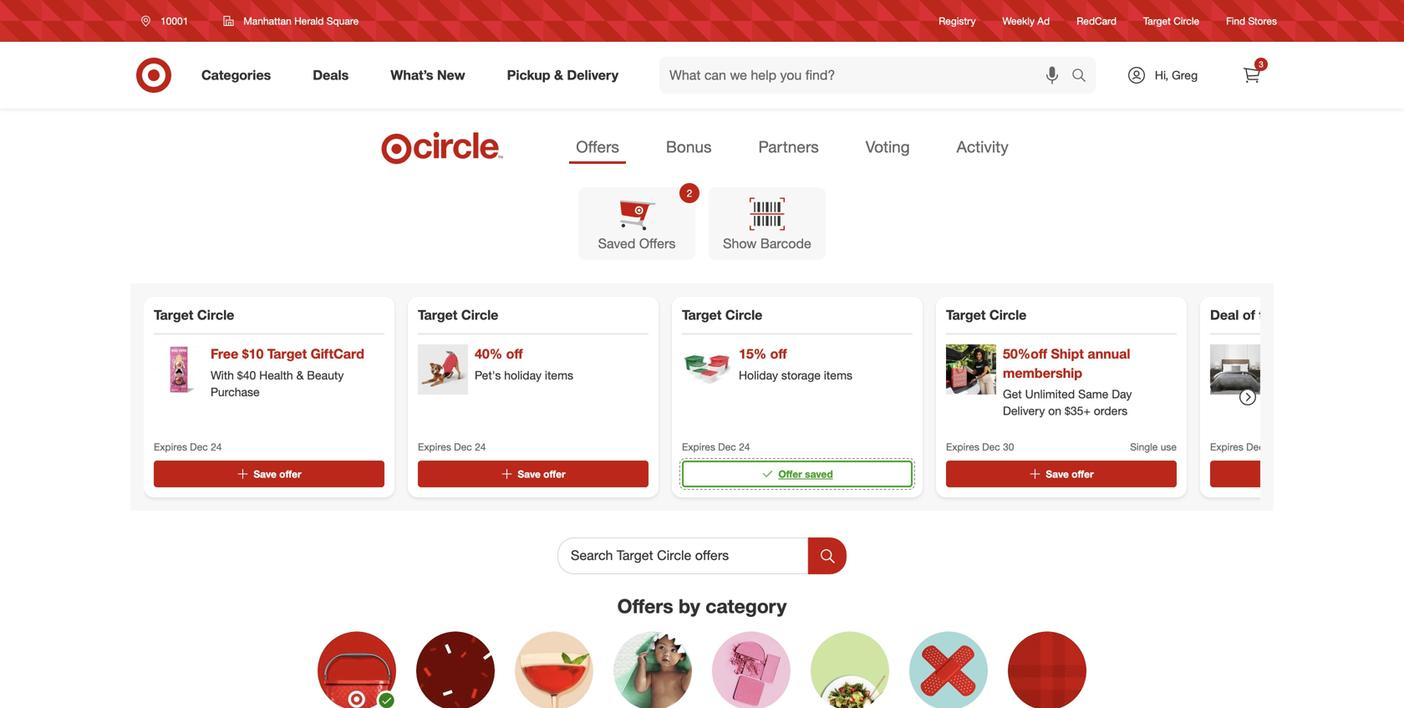 Task type: describe. For each thing, give the bounding box(es) containing it.
circle for 50%off shipt annual membership
[[990, 307, 1027, 323]]

barcode
[[761, 235, 812, 252]]

bonus link
[[660, 132, 719, 164]]

target up 15% off holiday storage items image
[[682, 307, 722, 323]]

find stores link
[[1227, 14, 1277, 28]]

stores
[[1249, 15, 1277, 27]]

saved
[[598, 235, 636, 252]]

saved offers
[[598, 235, 676, 252]]

with
[[1312, 307, 1339, 323]]

pickup & delivery link
[[493, 57, 640, 94]]

purchase
[[211, 384, 260, 399]]

manhattan herald square
[[244, 15, 359, 27]]

expires for 15%
[[682, 440, 716, 453]]

save for holiday
[[518, 468, 541, 480]]

unlimited
[[1026, 387, 1075, 401]]

what's
[[391, 67, 433, 83]]

category
[[706, 594, 787, 618]]

activity link
[[950, 132, 1016, 164]]

3
[[1259, 59, 1264, 69]]

target circle for 40% off
[[418, 307, 499, 323]]

24 for holiday
[[739, 440, 750, 453]]

voting link
[[859, 132, 917, 164]]

target circle logo image
[[379, 130, 506, 166]]

holiday
[[739, 368, 778, 382]]

circ
[[1386, 307, 1405, 323]]

use
[[1161, 440, 1177, 453]]

show
[[723, 235, 757, 252]]

dec for target
[[190, 440, 208, 453]]

10001
[[161, 15, 188, 27]]

save offer button for membership
[[946, 461, 1177, 487]]

save offer button for holiday
[[418, 461, 649, 487]]

offer for giftcard
[[279, 468, 302, 480]]

what's new link
[[376, 57, 486, 94]]

items for 40% off
[[545, 368, 574, 382]]

offer for holiday
[[544, 468, 566, 480]]

show barcode
[[723, 235, 812, 252]]

deals
[[313, 67, 349, 83]]

find
[[1227, 15, 1246, 27]]

2
[[687, 187, 693, 199]]

categories link
[[187, 57, 292, 94]]

50%off shipt annual membership get unlimited same day delivery on $35+ orders image
[[946, 344, 997, 395]]

voting
[[866, 137, 910, 156]]

weekly
[[1003, 15, 1035, 27]]

bonus
[[666, 137, 712, 156]]

health
[[259, 368, 293, 382]]

redcard link
[[1077, 14, 1117, 28]]

40%
[[475, 346, 503, 362]]

0 vertical spatial &
[[554, 67, 563, 83]]

items for 15% off
[[824, 368, 853, 382]]

19
[[1268, 440, 1279, 453]]

What can we help you find? suggestions appear below search field
[[660, 57, 1076, 94]]

the
[[1259, 307, 1280, 323]]

shipt
[[1051, 346, 1084, 362]]

beauty
[[307, 368, 344, 382]]

50%off
[[1003, 346, 1048, 362]]

square
[[327, 15, 359, 27]]

categories
[[201, 67, 271, 83]]

pickup & delivery
[[507, 67, 619, 83]]

herald
[[294, 15, 324, 27]]

offer saved
[[779, 468, 833, 480]]

free
[[211, 346, 239, 362]]

target circle link
[[1144, 14, 1200, 28]]

$40
[[237, 368, 256, 382]]

target circle up hi, greg
[[1144, 15, 1200, 27]]

by
[[679, 594, 700, 618]]

offer
[[779, 468, 802, 480]]

manhattan
[[244, 15, 292, 27]]

offer for membership
[[1072, 468, 1094, 480]]

free $10 target giftcard  with $40 health & beauty purchase image
[[154, 344, 204, 395]]

offers for offers by category
[[618, 594, 674, 618]]

1 horizontal spatial day
[[1283, 307, 1308, 323]]

& inside free $10 target giftcard with $40 health & beauty purchase
[[296, 368, 304, 382]]

40% off pet's holiday items image
[[418, 344, 468, 395]]

registry link
[[939, 14, 976, 28]]

5 dec from the left
[[1247, 440, 1265, 453]]

new
[[437, 67, 465, 83]]

10001 button
[[130, 6, 206, 36]]

show barcode button
[[709, 187, 826, 260]]

single
[[1131, 440, 1158, 453]]

30
[[1003, 440, 1014, 453]]

$35+
[[1065, 404, 1091, 418]]

expires for 40%
[[418, 440, 451, 453]]

deals link
[[299, 57, 370, 94]]

4 expires from the left
[[946, 440, 980, 453]]

holiday
[[504, 368, 542, 382]]

activity
[[957, 137, 1009, 156]]

dec for pet's
[[454, 440, 472, 453]]

50%off shipt annual membership get unlimited same day delivery on $35+ orders
[[1003, 346, 1132, 418]]

expires dec 30
[[946, 440, 1014, 453]]

weekly ad
[[1003, 15, 1050, 27]]



Task type: locate. For each thing, give the bounding box(es) containing it.
off
[[506, 346, 523, 362], [770, 346, 787, 362]]

24 for pet's
[[475, 440, 486, 453]]

expires dec 24 for pet's
[[418, 440, 486, 453]]

1 save offer from the left
[[254, 468, 302, 480]]

expires dec 24 down 40% off pet's holiday items image
[[418, 440, 486, 453]]

same
[[1079, 387, 1109, 401]]

1 horizontal spatial save offer button
[[418, 461, 649, 487]]

30% off brookstone electric blankets image
[[1211, 344, 1261, 395]]

save offer button for giftcard
[[154, 461, 385, 487]]

pet's
[[475, 368, 501, 382]]

2 horizontal spatial save
[[1046, 468, 1069, 480]]

circle up free
[[197, 307, 234, 323]]

delivery down get
[[1003, 404, 1045, 418]]

offers left by
[[618, 594, 674, 618]]

4 dec from the left
[[982, 440, 1001, 453]]

offer saved button
[[682, 461, 913, 487]]

2 offer from the left
[[544, 468, 566, 480]]

0 horizontal spatial save offer button
[[154, 461, 385, 487]]

3 dec from the left
[[718, 440, 736, 453]]

24
[[211, 440, 222, 453], [475, 440, 486, 453], [739, 440, 750, 453]]

2 horizontal spatial 24
[[739, 440, 750, 453]]

dec down 40% off pet's holiday items image
[[454, 440, 472, 453]]

target left circ
[[1342, 307, 1382, 323]]

1 24 from the left
[[211, 440, 222, 453]]

day right the
[[1283, 307, 1308, 323]]

3 expires from the left
[[682, 440, 716, 453]]

circle up 40%
[[461, 307, 499, 323]]

3 offer from the left
[[1072, 468, 1094, 480]]

save offer for giftcard
[[254, 468, 302, 480]]

off up holiday
[[506, 346, 523, 362]]

offers by category
[[618, 594, 787, 618]]

2 horizontal spatial save offer
[[1046, 468, 1094, 480]]

deal of the day with target circ
[[1211, 307, 1405, 323]]

manhattan herald square button
[[213, 6, 370, 36]]

with
[[211, 368, 234, 382]]

2 dec from the left
[[454, 440, 472, 453]]

get
[[1003, 387, 1022, 401]]

1 horizontal spatial save offer
[[518, 468, 566, 480]]

registry
[[939, 15, 976, 27]]

0 horizontal spatial delivery
[[567, 67, 619, 83]]

0 horizontal spatial offer
[[279, 468, 302, 480]]

find stores
[[1227, 15, 1277, 27]]

0 vertical spatial offers
[[576, 137, 619, 156]]

1 vertical spatial offers
[[639, 235, 676, 252]]

None text field
[[558, 538, 808, 574]]

target circle up 40%
[[418, 307, 499, 323]]

offers down pickup & delivery link
[[576, 137, 619, 156]]

2 horizontal spatial offer
[[1072, 468, 1094, 480]]

2 expires dec 24 from the left
[[418, 440, 486, 453]]

target circle up free
[[154, 307, 234, 323]]

hi, greg
[[1155, 68, 1198, 82]]

0 horizontal spatial off
[[506, 346, 523, 362]]

target
[[1144, 15, 1171, 27], [154, 307, 193, 323], [418, 307, 458, 323], [682, 307, 722, 323], [946, 307, 986, 323], [1342, 307, 1382, 323], [267, 346, 307, 362]]

dec for holiday
[[718, 440, 736, 453]]

what's new
[[391, 67, 465, 83]]

storage
[[782, 368, 821, 382]]

& right health
[[296, 368, 304, 382]]

circle up 15%
[[726, 307, 763, 323]]

items right holiday
[[545, 368, 574, 382]]

circle for free $10 target giftcard
[[197, 307, 234, 323]]

delivery inside 50%off shipt annual membership get unlimited same day delivery on $35+ orders
[[1003, 404, 1045, 418]]

save offer for membership
[[1046, 468, 1094, 480]]

3 link
[[1234, 57, 1271, 94]]

offers right saved
[[639, 235, 676, 252]]

offers inside offers link
[[576, 137, 619, 156]]

items inside "40% off pet's holiday items"
[[545, 368, 574, 382]]

2 save offer button from the left
[[418, 461, 649, 487]]

5 expires from the left
[[1211, 440, 1244, 453]]

expires dec 19
[[1211, 440, 1279, 453]]

1 save from the left
[[254, 468, 277, 480]]

3 save offer button from the left
[[946, 461, 1177, 487]]

partners
[[759, 137, 819, 156]]

1 horizontal spatial off
[[770, 346, 787, 362]]

expires left 30
[[946, 440, 980, 453]]

1 vertical spatial &
[[296, 368, 304, 382]]

save offer button
[[154, 461, 385, 487], [418, 461, 649, 487], [946, 461, 1177, 487]]

1 off from the left
[[506, 346, 523, 362]]

circle up 50%off
[[990, 307, 1027, 323]]

items inside 15% off holiday storage items
[[824, 368, 853, 382]]

off inside "40% off pet's holiday items"
[[506, 346, 523, 362]]

expires down 40% off pet's holiday items image
[[418, 440, 451, 453]]

ad
[[1038, 15, 1050, 27]]

1 horizontal spatial offer
[[544, 468, 566, 480]]

2 vertical spatial offers
[[618, 594, 674, 618]]

24 for target
[[211, 440, 222, 453]]

24 down purchase
[[211, 440, 222, 453]]

2 horizontal spatial expires dec 24
[[682, 440, 750, 453]]

search button
[[1064, 57, 1104, 97]]

2 items from the left
[[824, 368, 853, 382]]

1 expires dec 24 from the left
[[154, 440, 222, 453]]

circle for 15% off
[[726, 307, 763, 323]]

deal
[[1211, 307, 1239, 323]]

0 vertical spatial delivery
[[567, 67, 619, 83]]

1 vertical spatial delivery
[[1003, 404, 1045, 418]]

target circle for 15% off
[[682, 307, 763, 323]]

1 horizontal spatial expires dec 24
[[418, 440, 486, 453]]

expires for free
[[154, 440, 187, 453]]

3 expires dec 24 from the left
[[682, 440, 750, 453]]

expires left 19
[[1211, 440, 1244, 453]]

1 horizontal spatial delivery
[[1003, 404, 1045, 418]]

expires dec 24
[[154, 440, 222, 453], [418, 440, 486, 453], [682, 440, 750, 453]]

1 horizontal spatial save
[[518, 468, 541, 480]]

dec left 30
[[982, 440, 1001, 453]]

expires
[[154, 440, 187, 453], [418, 440, 451, 453], [682, 440, 716, 453], [946, 440, 980, 453], [1211, 440, 1244, 453]]

target up hi,
[[1144, 15, 1171, 27]]

target circle
[[1144, 15, 1200, 27], [154, 307, 234, 323], [418, 307, 499, 323], [682, 307, 763, 323], [946, 307, 1027, 323]]

1 items from the left
[[545, 368, 574, 382]]

2 save offer from the left
[[518, 468, 566, 480]]

expires dec 24 down purchase
[[154, 440, 222, 453]]

day inside 50%off shipt annual membership get unlimited same day delivery on $35+ orders
[[1112, 387, 1132, 401]]

pickup
[[507, 67, 551, 83]]

off for 40% off
[[506, 346, 523, 362]]

0 vertical spatial day
[[1283, 307, 1308, 323]]

15% off holiday storage items image
[[682, 344, 732, 395]]

greg
[[1172, 68, 1198, 82]]

target up 40% off pet's holiday items image
[[418, 307, 458, 323]]

saved
[[805, 468, 833, 480]]

2 off from the left
[[770, 346, 787, 362]]

2 horizontal spatial save offer button
[[946, 461, 1177, 487]]

& right pickup
[[554, 67, 563, 83]]

target up 50%off shipt annual membership get unlimited same day delivery on $35+ orders image
[[946, 307, 986, 323]]

membership
[[1003, 365, 1083, 381]]

offers for offers
[[576, 137, 619, 156]]

15%
[[739, 346, 767, 362]]

dec up offer saved button
[[718, 440, 736, 453]]

free $10 target giftcard with $40 health & beauty purchase
[[211, 346, 364, 399]]

partners link
[[752, 132, 826, 164]]

1 offer from the left
[[279, 468, 302, 480]]

3 save offer from the left
[[1046, 468, 1094, 480]]

off right 15%
[[770, 346, 787, 362]]

24 down 'pet's'
[[475, 440, 486, 453]]

24 up offer saved button
[[739, 440, 750, 453]]

save offer
[[254, 468, 302, 480], [518, 468, 566, 480], [1046, 468, 1094, 480]]

off for 15% off
[[770, 346, 787, 362]]

3 24 from the left
[[739, 440, 750, 453]]

0 horizontal spatial items
[[545, 368, 574, 382]]

40% off pet's holiday items
[[475, 346, 574, 382]]

circle left find
[[1174, 15, 1200, 27]]

expires down free $10 target giftcard  with $40 health & beauty purchase image
[[154, 440, 187, 453]]

15% off holiday storage items
[[739, 346, 853, 382]]

expires down 15% off holiday storage items image
[[682, 440, 716, 453]]

1 dec from the left
[[190, 440, 208, 453]]

hi,
[[1155, 68, 1169, 82]]

1 horizontal spatial 24
[[475, 440, 486, 453]]

day up orders
[[1112, 387, 1132, 401]]

redcard
[[1077, 15, 1117, 27]]

expires dec 24 for holiday
[[682, 440, 750, 453]]

0 horizontal spatial 24
[[211, 440, 222, 453]]

search
[[1064, 69, 1104, 85]]

1 horizontal spatial items
[[824, 368, 853, 382]]

1 horizontal spatial &
[[554, 67, 563, 83]]

save for giftcard
[[254, 468, 277, 480]]

0 horizontal spatial &
[[296, 368, 304, 382]]

off inside 15% off holiday storage items
[[770, 346, 787, 362]]

0 horizontal spatial expires dec 24
[[154, 440, 222, 453]]

2 save from the left
[[518, 468, 541, 480]]

2 expires from the left
[[418, 440, 451, 453]]

expires dec 24 down 15% off holiday storage items image
[[682, 440, 750, 453]]

save for membership
[[1046, 468, 1069, 480]]

single use
[[1131, 440, 1177, 453]]

target circle for 50%off shipt annual membership
[[946, 307, 1027, 323]]

save
[[254, 468, 277, 480], [518, 468, 541, 480], [1046, 468, 1069, 480]]

expires dec 24 for target
[[154, 440, 222, 453]]

of
[[1243, 307, 1256, 323]]

orders
[[1094, 404, 1128, 418]]

0 horizontal spatial day
[[1112, 387, 1132, 401]]

weekly ad link
[[1003, 14, 1050, 28]]

circle
[[1174, 15, 1200, 27], [197, 307, 234, 323], [461, 307, 499, 323], [726, 307, 763, 323], [990, 307, 1027, 323]]

giftcard
[[311, 346, 364, 362]]

dec left 19
[[1247, 440, 1265, 453]]

dec down free $10 target giftcard  with $40 health & beauty purchase image
[[190, 440, 208, 453]]

target up health
[[267, 346, 307, 362]]

items right storage
[[824, 368, 853, 382]]

circle for 40% off
[[461, 307, 499, 323]]

save offer for holiday
[[518, 468, 566, 480]]

2 24 from the left
[[475, 440, 486, 453]]

annual
[[1088, 346, 1131, 362]]

3 save from the left
[[1046, 468, 1069, 480]]

on
[[1049, 404, 1062, 418]]

$10
[[242, 346, 264, 362]]

1 vertical spatial day
[[1112, 387, 1132, 401]]

target up free $10 target giftcard  with $40 health & beauty purchase image
[[154, 307, 193, 323]]

0 horizontal spatial save
[[254, 468, 277, 480]]

offers
[[576, 137, 619, 156], [639, 235, 676, 252], [618, 594, 674, 618]]

0 horizontal spatial save offer
[[254, 468, 302, 480]]

target circle up 50%off
[[946, 307, 1027, 323]]

target inside free $10 target giftcard with $40 health & beauty purchase
[[267, 346, 307, 362]]

1 save offer button from the left
[[154, 461, 385, 487]]

delivery right pickup
[[567, 67, 619, 83]]

offers link
[[570, 132, 626, 164]]

&
[[554, 67, 563, 83], [296, 368, 304, 382]]

target circle for free $10 target giftcard
[[154, 307, 234, 323]]

offer
[[279, 468, 302, 480], [544, 468, 566, 480], [1072, 468, 1094, 480]]

delivery
[[567, 67, 619, 83], [1003, 404, 1045, 418]]

dec
[[190, 440, 208, 453], [454, 440, 472, 453], [718, 440, 736, 453], [982, 440, 1001, 453], [1247, 440, 1265, 453]]

1 expires from the left
[[154, 440, 187, 453]]

target circle up 15%
[[682, 307, 763, 323]]



Task type: vqa. For each thing, say whether or not it's contained in the screenshot.
'Expires Dec 30'
yes



